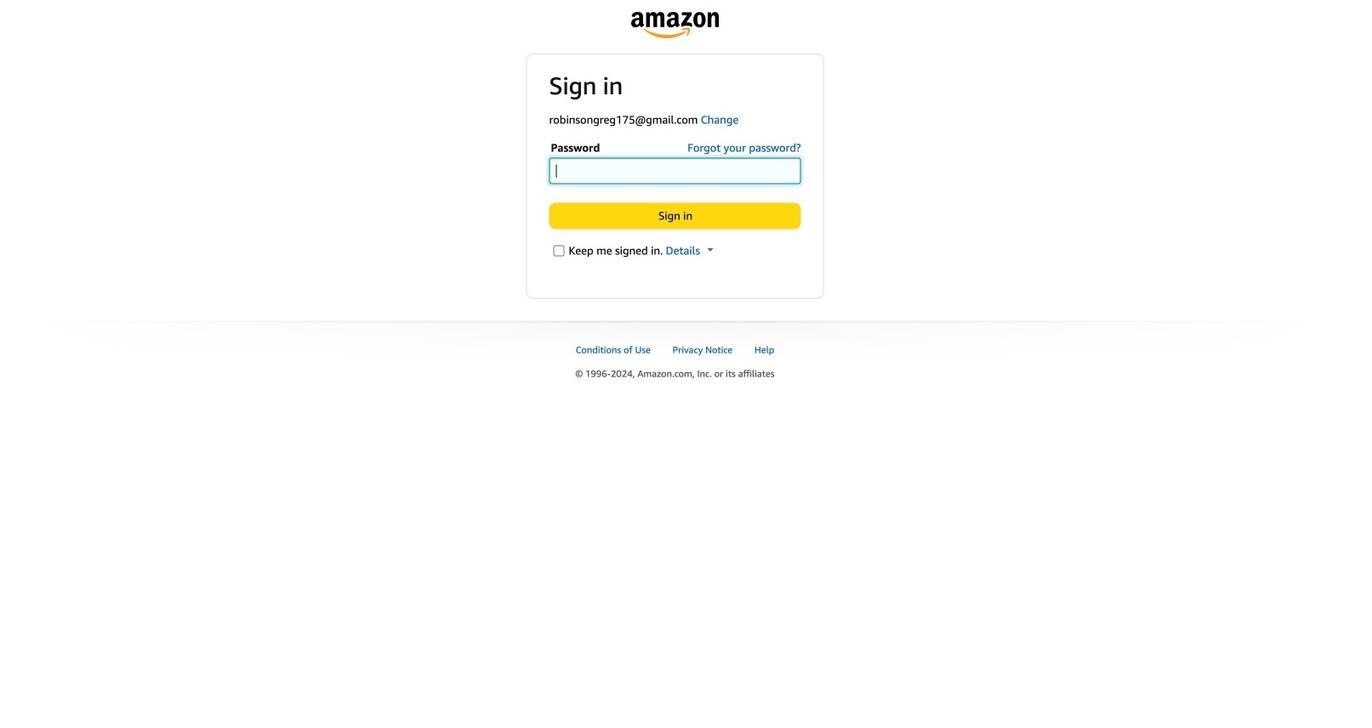 Task type: vqa. For each thing, say whether or not it's contained in the screenshot.
popover ICON
yes



Task type: locate. For each thing, give the bounding box(es) containing it.
None checkbox
[[553, 246, 564, 257]]

None password field
[[549, 158, 801, 184]]

None submit
[[550, 204, 800, 229]]



Task type: describe. For each thing, give the bounding box(es) containing it.
amazon image
[[631, 12, 719, 38]]

popover image
[[707, 249, 713, 253]]



